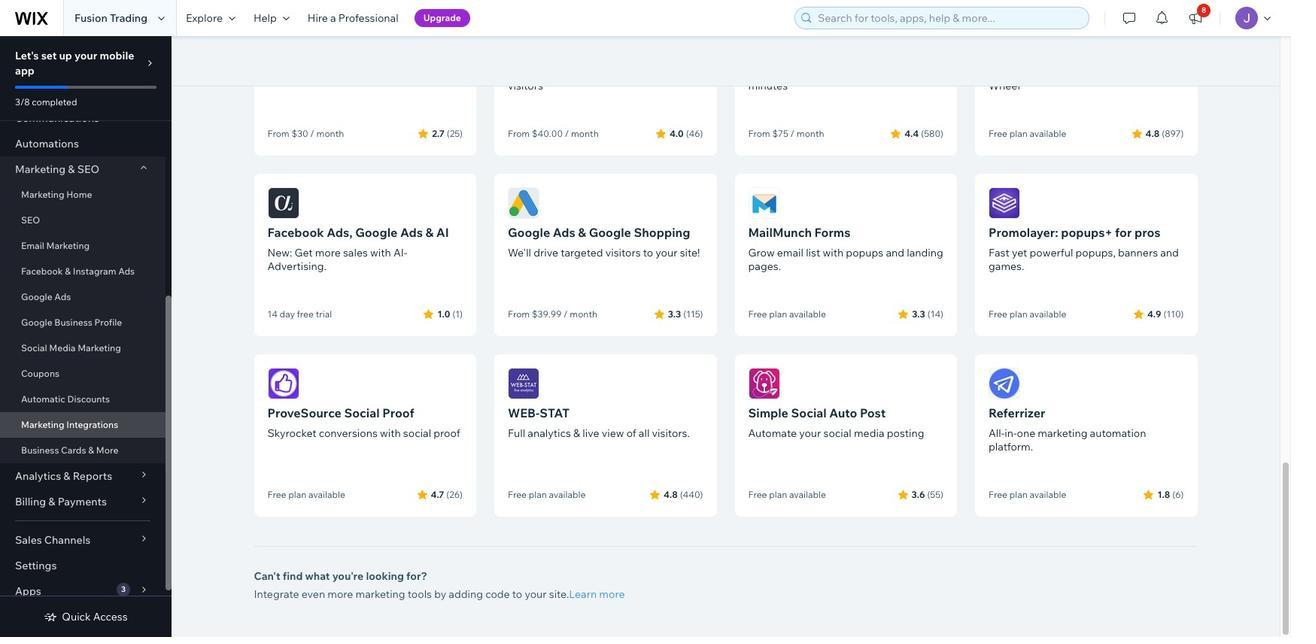 Task type: describe. For each thing, give the bounding box(es) containing it.
/ for retarget online ads
[[565, 128, 569, 139]]

free for web-
[[508, 489, 527, 500]]

marketing & seo button
[[0, 157, 166, 182]]

free for referrizer
[[989, 489, 1008, 500]]

google down google ads
[[21, 317, 52, 328]]

referrizer all-in-one marketing automation platform.
[[989, 406, 1147, 454]]

plan for provesource
[[288, 489, 307, 500]]

4.0 (46)
[[670, 128, 703, 139]]

trading
[[110, 11, 148, 25]]

4.8 (440)
[[664, 489, 703, 500]]

marketing for integrations
[[21, 419, 64, 430]]

help button
[[245, 0, 299, 36]]

ads up "google business profile"
[[54, 291, 71, 303]]

free plan available for web-
[[508, 489, 586, 500]]

business
[[822, 65, 866, 79]]

seo link
[[0, 208, 166, 233]]

14 day free trial
[[268, 309, 332, 320]]

communications button
[[0, 105, 166, 131]]

sidebar element
[[0, 0, 172, 637]]

your inside simple social auto post automate your social media posting
[[799, 427, 821, 440]]

forms inside 'poptin: smart pop ups & forms email popups, exit intent, spin the wheel'
[[1132, 44, 1168, 59]]

available for provesource
[[309, 489, 345, 500]]

social media marketing link
[[0, 336, 166, 361]]

smart inside 'poptin: smart pop ups & forms email popups, exit intent, spin the wheel'
[[1033, 44, 1068, 59]]

1.0
[[438, 308, 450, 319]]

conversions
[[319, 427, 378, 440]]

plan for poptin:
[[1010, 128, 1028, 139]]

$39.99
[[532, 309, 562, 320]]

skyrocket
[[268, 427, 317, 440]]

1.0 (1)
[[438, 308, 463, 319]]

(55)
[[928, 489, 944, 500]]

by inside 'can't find what you're looking for? integrate even more marketing tools by adding code to your site. learn more'
[[434, 588, 446, 601]]

marketing inside social media marketing link
[[78, 342, 121, 354]]

automatic
[[21, 394, 65, 405]]

visitors for google
[[606, 246, 641, 260]]

automatic discounts link
[[0, 387, 166, 412]]

& inside marketing & seo popup button
[[68, 163, 75, 176]]

up
[[59, 49, 72, 62]]

to inside google ads & google shopping we'll drive targeted visitors to your site!
[[643, 246, 653, 260]]

1 vertical spatial seo
[[21, 214, 40, 226]]

month for get google ads
[[797, 128, 825, 139]]

coupons link
[[0, 361, 166, 387]]

mailmunch forms grow email list with popups and landing pages.
[[748, 225, 944, 273]]

analytics & reports button
[[0, 464, 166, 489]]

for
[[1115, 225, 1132, 240]]

games.
[[989, 260, 1025, 273]]

marketing home
[[21, 189, 92, 200]]

3.3 for mailmunch forms
[[912, 308, 926, 319]]

2.7 (25)
[[432, 128, 463, 139]]

$40.00
[[532, 128, 563, 139]]

hubspot by syncsmart link
[[268, 7, 463, 105]]

more for google
[[315, 246, 341, 260]]

get inside get google ads advertise your business on google in 5 minutes
[[748, 44, 770, 59]]

posting
[[887, 427, 925, 440]]

plan for web-
[[529, 489, 547, 500]]

from for retarget online ads
[[508, 128, 530, 139]]

1.8 (6)
[[1158, 489, 1184, 500]]

pros
[[1135, 225, 1161, 240]]

4.4 (580)
[[905, 128, 944, 139]]

your inside get google ads advertise your business on google in 5 minutes
[[798, 65, 820, 79]]

from for get google ads
[[748, 128, 770, 139]]

intent,
[[1081, 65, 1113, 79]]

marketing inside referrizer all-in-one marketing automation platform.
[[1038, 427, 1088, 440]]

marketing for home
[[21, 189, 64, 200]]

3.3 (115)
[[668, 308, 703, 319]]

shopping
[[634, 225, 690, 240]]

social for provesource
[[344, 406, 380, 421]]

more right learn
[[599, 588, 625, 601]]

marketing inside 'can't find what you're looking for? integrate even more marketing tools by adding code to your site. learn more'
[[356, 588, 405, 601]]

media
[[49, 342, 76, 354]]

ads right instagram
[[118, 266, 135, 277]]

billing & payments button
[[0, 489, 166, 515]]

from for google ads & google shopping
[[508, 309, 530, 320]]

free for mailmunch
[[748, 309, 767, 320]]

& inside business cards & more link
[[88, 445, 94, 456]]

free for provesource
[[268, 489, 286, 500]]

(897)
[[1162, 128, 1184, 139]]

in-
[[1005, 427, 1017, 440]]

pop
[[1071, 44, 1093, 59]]

4.0
[[670, 128, 684, 139]]

web-stat full analytics & live view of all visitors.
[[508, 406, 690, 440]]

4.4
[[905, 128, 919, 139]]

& inside 'facebook ads, google ads & ai new: get more sales with ai- advertising.'
[[426, 225, 434, 240]]

code
[[486, 588, 510, 601]]

online
[[561, 44, 599, 59]]

& inside web-stat full analytics & live view of all visitors.
[[574, 427, 580, 440]]

with inside 'provesource social proof skyrocket conversions with social proof'
[[380, 427, 401, 440]]

automate
[[748, 427, 797, 440]]

on
[[868, 65, 880, 79]]

quick access
[[62, 610, 128, 624]]

hubspot
[[268, 44, 319, 59]]

settings link
[[0, 553, 166, 579]]

social for proof
[[403, 427, 431, 440]]

with inside mailmunch forms grow email list with popups and landing pages.
[[823, 246, 844, 260]]

month for google ads & google shopping
[[570, 309, 598, 320]]

poptin:
[[989, 44, 1030, 59]]

business cards & more
[[21, 445, 118, 456]]

mailmunch
[[748, 225, 812, 240]]

facebook for &
[[21, 266, 63, 277]]

automatic discounts
[[21, 394, 110, 405]]

hubspot by syncsmart
[[268, 44, 403, 59]]

social media marketing
[[21, 342, 121, 354]]

reports
[[73, 470, 112, 483]]

find
[[283, 570, 303, 583]]

analytics
[[528, 427, 571, 440]]

plan for simple
[[769, 489, 787, 500]]

and inside mailmunch forms grow email list with popups and landing pages.
[[886, 246, 905, 260]]

get google ads advertise your business on google in 5 minutes
[[748, 44, 939, 93]]

of
[[627, 427, 636, 440]]

free plan available for poptin:
[[989, 128, 1067, 139]]

cards
[[61, 445, 86, 456]]

advertising.
[[268, 260, 327, 273]]

plan for promolayer:
[[1010, 309, 1028, 320]]

banners
[[1118, 246, 1158, 260]]

with inside retarget online ads smart advertising: reconnect with your visitors
[[656, 65, 677, 79]]

access
[[93, 610, 128, 624]]

for?
[[406, 570, 427, 583]]

provesource social proof logo image
[[268, 368, 299, 400]]

email
[[777, 246, 804, 260]]

wheel
[[989, 79, 1020, 93]]

auto
[[830, 406, 858, 421]]

facebook for ads,
[[268, 225, 324, 240]]

billing & payments
[[15, 495, 107, 509]]

8 button
[[1179, 0, 1212, 36]]

your inside let's set up your mobile app
[[74, 49, 97, 62]]

day
[[280, 309, 295, 320]]

popups,
[[1076, 246, 1116, 260]]

available for poptin:
[[1030, 128, 1067, 139]]

and inside promolayer: popups+ for pros fast yet powerful popups, banners and games.
[[1161, 246, 1179, 260]]

(26)
[[447, 489, 463, 500]]

free for poptin:
[[989, 128, 1008, 139]]

live
[[583, 427, 599, 440]]

1 vertical spatial business
[[21, 445, 59, 456]]

the
[[1140, 65, 1158, 79]]

google ads link
[[0, 284, 166, 310]]

we'll
[[508, 246, 531, 260]]

popups
[[846, 246, 884, 260]]

ads inside get google ads advertise your business on google in 5 minutes
[[817, 44, 840, 59]]

retarget online ads smart advertising: reconnect with your visitors
[[508, 44, 701, 93]]

14
[[268, 309, 278, 320]]

sales
[[15, 534, 42, 547]]

available for web-
[[549, 489, 586, 500]]

in
[[921, 65, 930, 79]]

available for simple
[[789, 489, 826, 500]]



Task type: locate. For each thing, give the bounding box(es) containing it.
Search for tools, apps, help & more... field
[[814, 8, 1085, 29]]

your right automate
[[799, 427, 821, 440]]

4.8 for live
[[664, 489, 678, 500]]

more for what
[[328, 588, 353, 601]]

a
[[330, 11, 336, 25]]

let's
[[15, 49, 39, 62]]

ads,
[[327, 225, 353, 240]]

/ right $30
[[310, 128, 314, 139]]

1 vertical spatial smart
[[508, 65, 538, 79]]

advertising:
[[541, 65, 598, 79]]

0 vertical spatial to
[[643, 246, 653, 260]]

free plan available down skyrocket
[[268, 489, 345, 500]]

/ for google ads & google shopping
[[564, 309, 568, 320]]

google inside 'facebook ads, google ads & ai new: get more sales with ai- advertising.'
[[355, 225, 398, 240]]

month right $30
[[316, 128, 344, 139]]

plan down pages.
[[769, 309, 787, 320]]

from left "$75"
[[748, 128, 770, 139]]

0 horizontal spatial email
[[21, 240, 44, 251]]

marketing right one
[[1038, 427, 1088, 440]]

visitors down retarget
[[508, 79, 543, 93]]

more
[[315, 246, 341, 260], [328, 588, 353, 601], [599, 588, 625, 601]]

marketing down automatic
[[21, 419, 64, 430]]

quick access button
[[44, 610, 128, 624]]

& right the billing on the bottom
[[48, 495, 55, 509]]

ads inside 'facebook ads, google ads & ai new: get more sales with ai- advertising.'
[[400, 225, 423, 240]]

& inside google ads & google shopping we'll drive targeted visitors to your site!
[[578, 225, 586, 240]]

plan for mailmunch
[[769, 309, 787, 320]]

plan
[[1010, 128, 1028, 139], [769, 309, 787, 320], [1010, 309, 1028, 320], [288, 489, 307, 500], [529, 489, 547, 500], [769, 489, 787, 500], [1010, 489, 1028, 500]]

facebook up google ads
[[21, 266, 63, 277]]

1 vertical spatial facebook
[[21, 266, 63, 277]]

0 vertical spatial email
[[989, 65, 1016, 79]]

3.3
[[668, 308, 681, 319], [912, 308, 926, 319]]

free plan available down games.
[[989, 309, 1067, 320]]

ads up business
[[817, 44, 840, 59]]

month right $40.00
[[571, 128, 599, 139]]

simple
[[748, 406, 789, 421]]

free down platform.
[[989, 489, 1008, 500]]

1 vertical spatial 4.8
[[664, 489, 678, 500]]

facebook inside sidebar element
[[21, 266, 63, 277]]

& left more
[[88, 445, 94, 456]]

& up home on the top
[[68, 163, 75, 176]]

1 horizontal spatial to
[[643, 246, 653, 260]]

0 horizontal spatial get
[[295, 246, 313, 260]]

email inside 'poptin: smart pop ups & forms email popups, exit intent, spin the wheel'
[[989, 65, 1016, 79]]

1 horizontal spatial 3.3
[[912, 308, 926, 319]]

looking
[[366, 570, 404, 583]]

free plan available for referrizer
[[989, 489, 1067, 500]]

social for auto
[[824, 427, 852, 440]]

business up analytics
[[21, 445, 59, 456]]

0 horizontal spatial social
[[21, 342, 47, 354]]

0 horizontal spatial to
[[512, 588, 523, 601]]

marketing inside the marketing integrations link
[[21, 419, 64, 430]]

2.7
[[432, 128, 445, 139]]

you're
[[332, 570, 364, 583]]

to right the code
[[512, 588, 523, 601]]

google up 'we'll'
[[508, 225, 550, 240]]

facebook ads, google ads & ai logo image
[[268, 187, 299, 219]]

marketing home link
[[0, 182, 166, 208]]

marketing up facebook & instagram ads at the top
[[46, 240, 90, 251]]

communications
[[15, 111, 99, 125]]

google ads & google shopping logo image
[[508, 187, 540, 219]]

forms up list
[[815, 225, 851, 240]]

social inside 'provesource social proof skyrocket conversions with social proof'
[[344, 406, 380, 421]]

social
[[403, 427, 431, 440], [824, 427, 852, 440]]

to inside 'can't find what you're looking for? integrate even more marketing tools by adding code to your site. learn more'
[[512, 588, 523, 601]]

4.8 left (440)
[[664, 489, 678, 500]]

visitors right targeted at the top left of page
[[606, 246, 641, 260]]

with inside 'facebook ads, google ads & ai new: get more sales with ai- advertising.'
[[370, 246, 391, 260]]

visitors inside google ads & google shopping we'll drive targeted visitors to your site!
[[606, 246, 641, 260]]

plan down platform.
[[1010, 489, 1028, 500]]

ads up reconnect
[[602, 44, 624, 59]]

social inside simple social auto post automate your social media posting
[[791, 406, 827, 421]]

available down automate
[[789, 489, 826, 500]]

automations link
[[0, 131, 166, 157]]

explore
[[186, 11, 223, 25]]

visitors inside retarget online ads smart advertising: reconnect with your visitors
[[508, 79, 543, 93]]

month for retarget online ads
[[571, 128, 599, 139]]

2 social from the left
[[824, 427, 852, 440]]

3.6 (55)
[[912, 489, 944, 500]]

from left $40.00
[[508, 128, 530, 139]]

to down shopping
[[643, 246, 653, 260]]

0 vertical spatial smart
[[1033, 44, 1068, 59]]

full
[[508, 427, 525, 440]]

free down automate
[[748, 489, 767, 500]]

1 horizontal spatial smart
[[1033, 44, 1068, 59]]

$75
[[772, 128, 789, 139]]

1 vertical spatial to
[[512, 588, 523, 601]]

referrizer
[[989, 406, 1046, 421]]

hire a professional link
[[299, 0, 408, 36]]

plan down games.
[[1010, 309, 1028, 320]]

social inside simple social auto post automate your social media posting
[[824, 427, 852, 440]]

popups+
[[1061, 225, 1113, 240]]

mailmunch forms logo image
[[748, 187, 780, 219]]

& left live
[[574, 427, 580, 440]]

your up 4.0 (46)
[[679, 65, 701, 79]]

email up facebook & instagram ads at the top
[[21, 240, 44, 251]]

(25)
[[447, 128, 463, 139]]

0 horizontal spatial marketing
[[356, 588, 405, 601]]

& inside analytics & reports dropdown button
[[63, 470, 70, 483]]

seo down automations link
[[77, 163, 99, 176]]

social left auto
[[791, 406, 827, 421]]

free plan available down wheel
[[989, 128, 1067, 139]]

available down analytics at left
[[549, 489, 586, 500]]

targeted
[[561, 246, 603, 260]]

more inside 'facebook ads, google ads & ai new: get more sales with ai- advertising.'
[[315, 246, 341, 260]]

0 vertical spatial visitors
[[508, 79, 543, 93]]

advertise
[[748, 65, 796, 79]]

email
[[989, 65, 1016, 79], [21, 240, 44, 251]]

marketing inside marketing & seo popup button
[[15, 163, 66, 176]]

1 and from the left
[[886, 246, 905, 260]]

1 horizontal spatial 4.8
[[1146, 128, 1160, 139]]

0 vertical spatial get
[[748, 44, 770, 59]]

free down pages.
[[748, 309, 767, 320]]

available down platform.
[[1030, 489, 1067, 500]]

ads up targeted at the top left of page
[[553, 225, 576, 240]]

and left landing
[[886, 246, 905, 260]]

can't
[[254, 570, 280, 583]]

from left $30
[[268, 128, 290, 139]]

forms up the the
[[1132, 44, 1168, 59]]

4.8 left (897)
[[1146, 128, 1160, 139]]

and down pros
[[1161, 246, 1179, 260]]

business up social media marketing
[[54, 317, 92, 328]]

analytics & reports
[[15, 470, 112, 483]]

4.8 for forms
[[1146, 128, 1160, 139]]

1 social from the left
[[403, 427, 431, 440]]

& up targeted at the top left of page
[[578, 225, 586, 240]]

get up advertise
[[748, 44, 770, 59]]

promolayer: popups+ for pros logo image
[[989, 187, 1021, 219]]

by right tools
[[434, 588, 446, 601]]

marketing inside marketing home link
[[21, 189, 64, 200]]

0 horizontal spatial by
[[322, 44, 336, 59]]

learn more link
[[569, 588, 625, 601]]

view
[[602, 427, 624, 440]]

0 horizontal spatial forms
[[815, 225, 851, 240]]

& right ups
[[1121, 44, 1129, 59]]

with right list
[[823, 246, 844, 260]]

free down wheel
[[989, 128, 1008, 139]]

proof
[[383, 406, 414, 421]]

0 vertical spatial by
[[322, 44, 336, 59]]

/ right $39.99
[[564, 309, 568, 320]]

social inside sidebar element
[[21, 342, 47, 354]]

1 horizontal spatial marketing
[[1038, 427, 1088, 440]]

your inside retarget online ads smart advertising: reconnect with your visitors
[[679, 65, 701, 79]]

1 vertical spatial get
[[295, 246, 313, 260]]

social up coupons
[[21, 342, 47, 354]]

google up targeted at the top left of page
[[589, 225, 631, 240]]

(46)
[[686, 128, 703, 139]]

google up "google business profile"
[[21, 291, 52, 303]]

1 vertical spatial forms
[[815, 225, 851, 240]]

free plan available for provesource
[[268, 489, 345, 500]]

free plan available for simple
[[748, 489, 826, 500]]

google business profile
[[21, 317, 122, 328]]

sales channels button
[[0, 528, 166, 553]]

1 horizontal spatial and
[[1161, 246, 1179, 260]]

with left ai-
[[370, 246, 391, 260]]

proof
[[434, 427, 460, 440]]

forms inside mailmunch forms grow email list with popups and landing pages.
[[815, 225, 851, 240]]

1 vertical spatial by
[[434, 588, 446, 601]]

0 vertical spatial 4.8
[[1146, 128, 1160, 139]]

get right the new:
[[295, 246, 313, 260]]

mobile
[[100, 49, 134, 62]]

social up conversions
[[344, 406, 380, 421]]

ads
[[602, 44, 624, 59], [817, 44, 840, 59], [400, 225, 423, 240], [553, 225, 576, 240], [118, 266, 135, 277], [54, 291, 71, 303]]

social for simple
[[791, 406, 827, 421]]

stat
[[540, 406, 570, 421]]

1 horizontal spatial forms
[[1132, 44, 1168, 59]]

0 vertical spatial seo
[[77, 163, 99, 176]]

your inside google ads & google shopping we'll drive targeted visitors to your site!
[[656, 246, 678, 260]]

1 3.3 from the left
[[668, 308, 681, 319]]

site!
[[680, 246, 700, 260]]

plan down skyrocket
[[288, 489, 307, 500]]

google ads & google shopping we'll drive targeted visitors to your site!
[[508, 225, 700, 260]]

0 vertical spatial facebook
[[268, 225, 324, 240]]

billing
[[15, 495, 46, 509]]

web-stat logo image
[[508, 368, 540, 400]]

free for promolayer:
[[989, 309, 1008, 320]]

professional
[[339, 11, 399, 25]]

spin
[[1115, 65, 1137, 79]]

free down skyrocket
[[268, 489, 286, 500]]

smart inside retarget online ads smart advertising: reconnect with your visitors
[[508, 65, 538, 79]]

1 vertical spatial marketing
[[356, 588, 405, 601]]

1 horizontal spatial visitors
[[606, 246, 641, 260]]

media
[[854, 427, 885, 440]]

1 horizontal spatial social
[[344, 406, 380, 421]]

0 horizontal spatial and
[[886, 246, 905, 260]]

available down the popups,
[[1030, 128, 1067, 139]]

(115)
[[684, 308, 703, 319]]

1 horizontal spatial facebook
[[268, 225, 324, 240]]

/ for get google ads
[[791, 128, 795, 139]]

available for referrizer
[[1030, 489, 1067, 500]]

& left the ai
[[426, 225, 434, 240]]

smart
[[1033, 44, 1068, 59], [508, 65, 538, 79]]

simple social auto post automate your social media posting
[[748, 406, 925, 440]]

0 horizontal spatial facebook
[[21, 266, 63, 277]]

free for simple
[[748, 489, 767, 500]]

1 vertical spatial visitors
[[606, 246, 641, 260]]

fast
[[989, 246, 1010, 260]]

email inside 'link'
[[21, 240, 44, 251]]

more down ads,
[[315, 246, 341, 260]]

grow
[[748, 246, 775, 260]]

0 horizontal spatial seo
[[21, 214, 40, 226]]

0 vertical spatial forms
[[1132, 44, 1168, 59]]

3.3 left (115)
[[668, 308, 681, 319]]

marketing for &
[[15, 163, 66, 176]]

free down full
[[508, 489, 527, 500]]

with down proof
[[380, 427, 401, 440]]

from $40.00 / month
[[508, 128, 599, 139]]

email down poptin:
[[989, 65, 1016, 79]]

adding
[[449, 588, 483, 601]]

0 vertical spatial marketing
[[1038, 427, 1088, 440]]

pages.
[[748, 260, 781, 273]]

month right $39.99
[[570, 309, 598, 320]]

& inside billing & payments popup button
[[48, 495, 55, 509]]

(110)
[[1164, 308, 1184, 319]]

free plan available down pages.
[[748, 309, 826, 320]]

4.7 (26)
[[431, 489, 463, 500]]

0 horizontal spatial 4.8
[[664, 489, 678, 500]]

(440)
[[680, 489, 703, 500]]

0 horizontal spatial visitors
[[508, 79, 543, 93]]

ads inside google ads & google shopping we'll drive targeted visitors to your site!
[[553, 225, 576, 240]]

google left in
[[883, 65, 919, 79]]

1 horizontal spatial get
[[748, 44, 770, 59]]

by down a
[[322, 44, 336, 59]]

from left $39.99
[[508, 309, 530, 320]]

available for promolayer:
[[1030, 309, 1067, 320]]

3.3 for google ads & google shopping
[[668, 308, 681, 319]]

marketing integrations link
[[0, 412, 166, 438]]

3.3 (14)
[[912, 308, 944, 319]]

ads inside retarget online ads smart advertising: reconnect with your visitors
[[602, 44, 624, 59]]

web-
[[508, 406, 540, 421]]

integrations
[[66, 419, 118, 430]]

free plan available down platform.
[[989, 489, 1067, 500]]

& inside facebook & instagram ads link
[[65, 266, 71, 277]]

1 horizontal spatial seo
[[77, 163, 99, 176]]

1 vertical spatial email
[[21, 240, 44, 251]]

marketing inside email marketing 'link'
[[46, 240, 90, 251]]

instagram
[[73, 266, 116, 277]]

plan for referrizer
[[1010, 489, 1028, 500]]

1 horizontal spatial by
[[434, 588, 446, 601]]

landing
[[907, 246, 944, 260]]

get inside 'facebook ads, google ads & ai new: get more sales with ai- advertising.'
[[295, 246, 313, 260]]

plan down automate
[[769, 489, 787, 500]]

0 vertical spatial business
[[54, 317, 92, 328]]

your inside 'can't find what you're looking for? integrate even more marketing tools by adding code to your site. learn more'
[[525, 588, 547, 601]]

2 and from the left
[[1161, 246, 1179, 260]]

referrizer logo image
[[989, 368, 1021, 400]]

app
[[15, 64, 34, 78]]

free plan available down analytics at left
[[508, 489, 586, 500]]

&
[[1121, 44, 1129, 59], [68, 163, 75, 176], [426, 225, 434, 240], [578, 225, 586, 240], [65, 266, 71, 277], [574, 427, 580, 440], [88, 445, 94, 456], [63, 470, 70, 483], [48, 495, 55, 509]]

to
[[643, 246, 653, 260], [512, 588, 523, 601]]

hire
[[308, 11, 328, 25]]

seo up email marketing
[[21, 214, 40, 226]]

/ right $40.00
[[565, 128, 569, 139]]

simple social auto post logo image
[[748, 368, 780, 400]]

0 horizontal spatial smart
[[508, 65, 538, 79]]

even
[[302, 588, 325, 601]]

quick
[[62, 610, 91, 624]]

available down list
[[789, 309, 826, 320]]

2 horizontal spatial social
[[791, 406, 827, 421]]

facebook
[[268, 225, 324, 240], [21, 266, 63, 277]]

social inside 'provesource social proof skyrocket conversions with social proof'
[[403, 427, 431, 440]]

upgrade button
[[414, 9, 470, 27]]

1 horizontal spatial social
[[824, 427, 852, 440]]

post
[[860, 406, 886, 421]]

your left site.
[[525, 588, 547, 601]]

3
[[121, 585, 126, 595]]

ads up ai-
[[400, 225, 423, 240]]

social
[[21, 342, 47, 354], [344, 406, 380, 421], [791, 406, 827, 421]]

& left instagram
[[65, 266, 71, 277]]

new:
[[268, 246, 292, 260]]

& inside 'poptin: smart pop ups & forms email popups, exit intent, spin the wheel'
[[1121, 44, 1129, 59]]

2 3.3 from the left
[[912, 308, 926, 319]]

more down "you're"
[[328, 588, 353, 601]]

3/8
[[15, 96, 30, 108]]

free plan available for mailmunch
[[748, 309, 826, 320]]

& left "reports"
[[63, 470, 70, 483]]

social down proof
[[403, 427, 431, 440]]

0 horizontal spatial 3.3
[[668, 308, 681, 319]]

marketing down "profile"
[[78, 342, 121, 354]]

1 horizontal spatial email
[[989, 65, 1016, 79]]

/ right "$75"
[[791, 128, 795, 139]]

your down shopping
[[656, 246, 678, 260]]

facebook inside 'facebook ads, google ads & ai new: get more sales with ai- advertising.'
[[268, 225, 324, 240]]

0 horizontal spatial social
[[403, 427, 431, 440]]

social down auto
[[824, 427, 852, 440]]

with right reconnect
[[656, 65, 677, 79]]

your left business
[[798, 65, 820, 79]]

smart down retarget
[[508, 65, 538, 79]]

seo inside popup button
[[77, 163, 99, 176]]

month right "$75"
[[797, 128, 825, 139]]

home
[[66, 189, 92, 200]]

visitors for smart
[[508, 79, 543, 93]]

free plan available for promolayer:
[[989, 309, 1067, 320]]

free plan available down automate
[[748, 489, 826, 500]]

available for mailmunch
[[789, 309, 826, 320]]

google up advertise
[[772, 44, 815, 59]]



Task type: vqa. For each thing, say whether or not it's contained in the screenshot.


